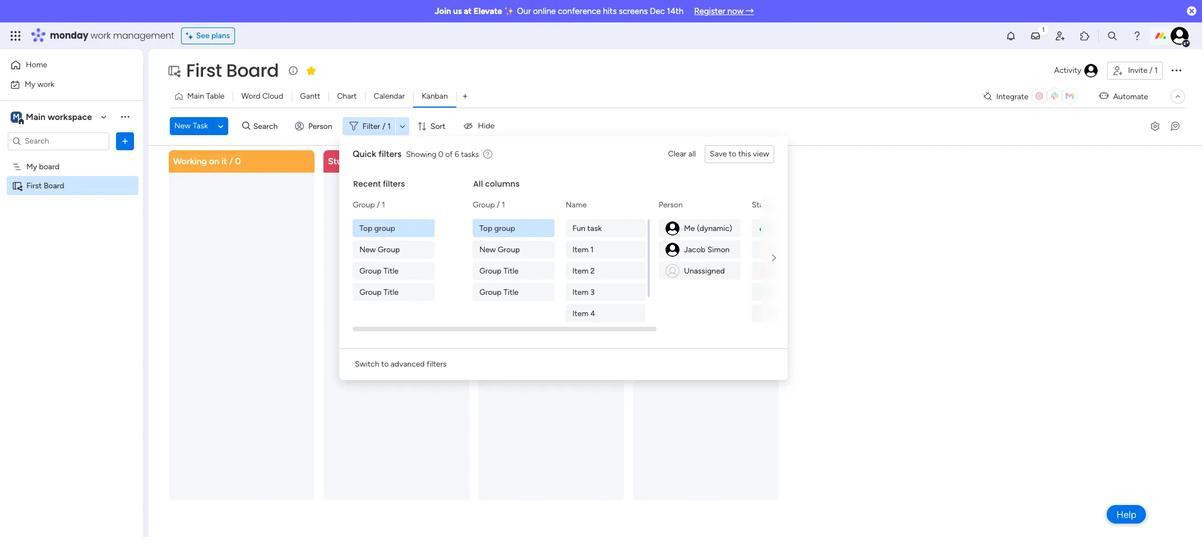 Task type: vqa. For each thing, say whether or not it's contained in the screenshot.
the topmost Working
yes



Task type: describe. For each thing, give the bounding box(es) containing it.
see plans button
[[181, 27, 235, 44]]

calendar button
[[365, 87, 413, 105]]

1 down columns
[[502, 200, 505, 210]]

name group
[[566, 219, 648, 344]]

item for item 3
[[572, 287, 588, 297]]

group for filters
[[374, 223, 395, 233]]

name
[[566, 200, 587, 210]]

First Board field
[[183, 58, 282, 83]]

notifications image
[[1005, 30, 1017, 41]]

simon
[[707, 245, 730, 254]]

my for my work
[[25, 79, 35, 89]]

status
[[752, 200, 775, 210]]

main workspace
[[26, 111, 92, 122]]

monday
[[50, 29, 88, 42]]

row group containing working on it
[[167, 150, 786, 537]]

stuck for stuck / 0
[[328, 156, 351, 166]]

management
[[113, 29, 174, 42]]

gantt button
[[292, 87, 329, 105]]

done
[[781, 223, 799, 233]]

item for item 1
[[572, 245, 588, 254]]

all columns
[[473, 178, 520, 190]]

top for all
[[479, 223, 492, 233]]

my work
[[25, 79, 54, 89]]

person button
[[290, 117, 339, 135]]

board
[[39, 162, 59, 171]]

screens
[[619, 6, 648, 16]]

person inside popup button
[[308, 122, 332, 131]]

working for working on it
[[770, 245, 799, 254]]

1 image
[[1038, 23, 1048, 36]]

inbox image
[[1030, 30, 1041, 41]]

apps image
[[1079, 30, 1091, 41]]

elevate
[[474, 6, 502, 16]]

quick
[[353, 149, 376, 159]]

filter
[[362, 122, 380, 131]]

recent
[[353, 178, 381, 190]]

item 4
[[572, 309, 595, 318]]

help
[[1116, 509, 1137, 520]]

plans
[[211, 31, 230, 40]]

calendar
[[374, 91, 405, 101]]

new inside button
[[174, 121, 191, 131]]

help image
[[1131, 30, 1143, 41]]

me
[[684, 223, 695, 233]]

jacob simon image
[[666, 242, 680, 257]]

gantt
[[300, 91, 320, 101]]

new for recent
[[359, 245, 376, 254]]

item 2
[[572, 266, 595, 276]]

/ inside button
[[1150, 66, 1153, 75]]

working for working on it / 0
[[173, 156, 207, 166]]

(dynamic)
[[697, 223, 732, 233]]

person group
[[659, 219, 743, 280]]

options image
[[119, 135, 131, 147]]

register now →
[[694, 6, 754, 16]]

us
[[453, 6, 462, 16]]

options image
[[1170, 63, 1183, 77]]

switch to advanced filters
[[355, 359, 447, 369]]

kanban
[[422, 91, 448, 101]]

see
[[196, 31, 209, 40]]

switch
[[355, 359, 379, 369]]

our
[[517, 6, 531, 16]]

recent filters
[[353, 178, 405, 190]]

columns
[[485, 178, 520, 190]]

1 horizontal spatial jacob simon image
[[1171, 27, 1189, 45]]

invite / 1
[[1128, 66, 1158, 75]]

new task button
[[170, 117, 213, 135]]

1 left arrow down icon
[[387, 122, 391, 131]]

sort button
[[413, 117, 452, 135]]

1 inside name group
[[590, 245, 594, 254]]

clear all button
[[664, 145, 700, 163]]

now
[[728, 6, 744, 16]]

all
[[688, 149, 696, 159]]

it for working on it / 0
[[221, 156, 227, 166]]

0 horizontal spatial done
[[483, 156, 504, 166]]

new for all
[[479, 245, 496, 254]]

group / 1 for all
[[473, 200, 505, 210]]

jacob simon
[[684, 245, 730, 254]]

word cloud
[[241, 91, 283, 101]]

item 3
[[572, 287, 595, 297]]

register
[[694, 6, 725, 16]]

clear
[[668, 149, 686, 159]]

dapulse integrations image
[[983, 92, 992, 101]]

filters for recent
[[383, 178, 405, 190]]

list box containing my board
[[0, 155, 143, 347]]

join
[[435, 6, 451, 16]]

word
[[241, 91, 260, 101]]

board inside list box
[[44, 181, 64, 190]]

register now → link
[[694, 6, 754, 16]]

labels
[[801, 223, 821, 233]]

to for switch
[[381, 359, 389, 369]]

integrate
[[996, 92, 1029, 101]]

filters for quick
[[378, 149, 402, 159]]

1 horizontal spatial first board
[[186, 58, 279, 83]]

filters inside switch to advanced filters "button"
[[427, 359, 447, 369]]

hits
[[603, 6, 617, 16]]

top for recent
[[359, 223, 372, 233]]

main for main table
[[187, 91, 204, 101]]

to for save
[[729, 149, 736, 159]]

dialog containing recent filters
[[339, 136, 938, 380]]

clear all
[[668, 149, 696, 159]]

angle down image
[[218, 122, 223, 130]]

switch to advanced filters button
[[350, 355, 451, 373]]

learn more image
[[483, 149, 492, 160]]

group / 1 for recent
[[353, 200, 385, 210]]

conference
[[558, 6, 601, 16]]

add view image
[[463, 92, 467, 101]]

on for working on it
[[801, 245, 810, 254]]

→
[[746, 6, 754, 16]]

select product image
[[10, 30, 21, 41]]

home button
[[7, 56, 121, 74]]



Task type: locate. For each thing, give the bounding box(es) containing it.
see plans
[[196, 31, 230, 40]]

stuck inside the status group
[[770, 266, 791, 276]]

top group down recent filters
[[359, 223, 395, 233]]

my left board
[[26, 162, 37, 171]]

dialog
[[339, 136, 938, 380]]

done inside the status group
[[770, 287, 789, 297]]

blank
[[770, 309, 789, 318]]

all for all done labels
[[770, 223, 779, 233]]

invite
[[1128, 66, 1148, 75]]

0 vertical spatial board
[[226, 58, 279, 83]]

group / 1 down recent
[[353, 200, 385, 210]]

0 horizontal spatial stuck
[[328, 156, 351, 166]]

1 vertical spatial first
[[26, 181, 42, 190]]

1 horizontal spatial stuck
[[770, 266, 791, 276]]

1 horizontal spatial group
[[494, 223, 515, 233]]

0 horizontal spatial group / 1 group
[[353, 219, 437, 301]]

kanban button
[[413, 87, 456, 105]]

sort
[[430, 122, 445, 131]]

shareable board image
[[167, 64, 181, 77]]

top group down the all columns
[[479, 223, 515, 233]]

top down the all columns
[[479, 223, 492, 233]]

fun
[[572, 223, 585, 233]]

0 inside 'quick filters showing 0 of 6 tasks'
[[438, 149, 443, 159]]

group / 1 down the all columns
[[473, 200, 505, 210]]

invite / 1 button
[[1107, 62, 1163, 80]]

working down done
[[770, 245, 799, 254]]

1 group from the left
[[374, 223, 395, 233]]

m
[[13, 112, 20, 121]]

shareable board image
[[12, 180, 22, 191]]

1 vertical spatial on
[[801, 245, 810, 254]]

hide button
[[456, 117, 501, 135]]

main inside workspace selection element
[[26, 111, 45, 122]]

1 horizontal spatial top group
[[479, 223, 515, 233]]

0 horizontal spatial work
[[37, 79, 54, 89]]

tasks
[[461, 149, 479, 159]]

0 horizontal spatial to
[[381, 359, 389, 369]]

new group for filters
[[359, 245, 400, 254]]

filters
[[378, 149, 402, 159], [383, 178, 405, 190], [427, 359, 447, 369]]

option
[[0, 156, 143, 159]]

2
[[590, 266, 595, 276]]

Search field
[[250, 118, 284, 134]]

0 vertical spatial to
[[729, 149, 736, 159]]

0 vertical spatial working
[[173, 156, 207, 166]]

0 vertical spatial filters
[[378, 149, 402, 159]]

filters right recent
[[383, 178, 405, 190]]

/ 0
[[661, 156, 673, 166]]

this
[[738, 149, 751, 159]]

0 vertical spatial person
[[308, 122, 332, 131]]

at
[[464, 6, 472, 16]]

work
[[91, 29, 111, 42], [37, 79, 54, 89]]

1 vertical spatial done
[[770, 287, 789, 297]]

2 item from the top
[[572, 266, 588, 276]]

work for my
[[37, 79, 54, 89]]

1 horizontal spatial first
[[186, 58, 222, 83]]

1 horizontal spatial top
[[479, 223, 492, 233]]

work down the home at the top of page
[[37, 79, 54, 89]]

work for monday
[[91, 29, 111, 42]]

filters right quick on the left top
[[378, 149, 402, 159]]

0 horizontal spatial it
[[221, 156, 227, 166]]

jacob simon image
[[1171, 27, 1189, 45], [666, 221, 680, 235]]

group title
[[359, 266, 399, 276], [479, 266, 519, 276], [359, 287, 399, 297], [479, 287, 519, 297]]

item down fun
[[572, 245, 588, 254]]

automate
[[1113, 92, 1148, 101]]

group / 1 group for all columns
[[473, 219, 557, 301]]

person down / 0
[[659, 200, 683, 210]]

6
[[455, 149, 459, 159]]

2 group from the left
[[494, 223, 515, 233]]

first board
[[186, 58, 279, 83], [26, 181, 64, 190]]

1 group / 1 group from the left
[[353, 219, 437, 301]]

0 horizontal spatial person
[[308, 122, 332, 131]]

showing
[[406, 149, 436, 159]]

0 vertical spatial on
[[209, 156, 219, 166]]

to left this
[[729, 149, 736, 159]]

1 top from the left
[[359, 223, 372, 233]]

it down labels
[[812, 245, 817, 254]]

first up main table
[[186, 58, 222, 83]]

autopilot image
[[1099, 89, 1109, 103]]

0 horizontal spatial working
[[173, 156, 207, 166]]

online
[[533, 6, 556, 16]]

help button
[[1107, 505, 1146, 524]]

4 item from the top
[[572, 309, 588, 318]]

Search in workspace field
[[24, 135, 94, 147]]

1 horizontal spatial to
[[729, 149, 736, 159]]

quick filters showing 0 of 6 tasks
[[353, 149, 479, 159]]

all inside the status group
[[770, 223, 779, 233]]

0 vertical spatial work
[[91, 29, 111, 42]]

it down angle down image
[[221, 156, 227, 166]]

working on it
[[770, 245, 817, 254]]

2 horizontal spatial new
[[479, 245, 496, 254]]

activity button
[[1050, 62, 1103, 80]]

save
[[710, 149, 727, 159]]

main inside button
[[187, 91, 204, 101]]

filters right the advanced in the left bottom of the page
[[427, 359, 447, 369]]

dec
[[650, 6, 665, 16]]

new group for columns
[[479, 245, 520, 254]]

1 up 2
[[590, 245, 594, 254]]

1 vertical spatial my
[[26, 162, 37, 171]]

group / 1 group
[[353, 219, 437, 301], [473, 219, 557, 301]]

top group for filters
[[359, 223, 395, 233]]

activity
[[1054, 66, 1082, 75]]

1 horizontal spatial person
[[659, 200, 683, 210]]

row group
[[167, 150, 786, 537]]

work inside button
[[37, 79, 54, 89]]

all left done
[[770, 223, 779, 233]]

item
[[572, 245, 588, 254], [572, 266, 588, 276], [572, 287, 588, 297], [572, 309, 588, 318]]

jacob simon image up options icon
[[1171, 27, 1189, 45]]

1
[[1155, 66, 1158, 75], [387, 122, 391, 131], [382, 200, 385, 210], [502, 200, 505, 210], [590, 245, 594, 254]]

0 vertical spatial it
[[221, 156, 227, 166]]

0 horizontal spatial on
[[209, 156, 219, 166]]

on
[[209, 156, 219, 166], [801, 245, 810, 254]]

cloud
[[262, 91, 283, 101]]

group down columns
[[494, 223, 515, 233]]

0 horizontal spatial jacob simon image
[[666, 221, 680, 235]]

0 horizontal spatial top
[[359, 223, 372, 233]]

to
[[729, 149, 736, 159], [381, 359, 389, 369]]

my down the home at the top of page
[[25, 79, 35, 89]]

1 horizontal spatial on
[[801, 245, 810, 254]]

search everything image
[[1107, 30, 1118, 41]]

home
[[26, 60, 47, 70]]

main table button
[[170, 87, 233, 105]]

0 horizontal spatial new group
[[359, 245, 400, 254]]

on down labels
[[801, 245, 810, 254]]

working inside the status group
[[770, 245, 799, 254]]

1 top group from the left
[[359, 223, 395, 233]]

done up blank
[[770, 287, 789, 297]]

stuck down working on it
[[770, 266, 791, 276]]

item left 4
[[572, 309, 588, 318]]

group
[[374, 223, 395, 233], [494, 223, 515, 233]]

board up word
[[226, 58, 279, 83]]

3 item from the top
[[572, 287, 588, 297]]

done up the all columns
[[483, 156, 504, 166]]

1 horizontal spatial main
[[187, 91, 204, 101]]

0 horizontal spatial top group
[[359, 223, 395, 233]]

1 item from the top
[[572, 245, 588, 254]]

1 horizontal spatial board
[[226, 58, 279, 83]]

chart
[[337, 91, 357, 101]]

2 top group from the left
[[479, 223, 515, 233]]

0 vertical spatial main
[[187, 91, 204, 101]]

fun task
[[572, 223, 602, 233]]

task
[[193, 121, 208, 131]]

my for my board
[[26, 162, 37, 171]]

1 horizontal spatial done
[[770, 287, 789, 297]]

working on it / 0
[[173, 156, 241, 166]]

0 horizontal spatial all
[[473, 178, 483, 190]]

to inside button
[[729, 149, 736, 159]]

to right switch
[[381, 359, 389, 369]]

0 horizontal spatial group
[[374, 223, 395, 233]]

top group for columns
[[479, 223, 515, 233]]

1 down recent filters
[[382, 200, 385, 210]]

v2 search image
[[242, 120, 250, 133]]

my board
[[26, 162, 59, 171]]

main right workspace image
[[26, 111, 45, 122]]

1 vertical spatial first board
[[26, 181, 64, 190]]

new
[[174, 121, 191, 131], [359, 245, 376, 254], [479, 245, 496, 254]]

join us at elevate ✨ our online conference hits screens dec 14th
[[435, 6, 684, 16]]

to inside "button"
[[381, 359, 389, 369]]

workspace
[[48, 111, 92, 122]]

view
[[753, 149, 769, 159]]

on inside the status group
[[801, 245, 810, 254]]

1 vertical spatial jacob simon image
[[666, 221, 680, 235]]

list box
[[0, 155, 143, 347]]

stuck left quick on the left top
[[328, 156, 351, 166]]

1 vertical spatial it
[[812, 245, 817, 254]]

0
[[438, 149, 443, 159], [235, 156, 241, 166], [359, 156, 365, 166], [667, 156, 673, 166]]

1 horizontal spatial new group
[[479, 245, 520, 254]]

show board description image
[[287, 65, 300, 76]]

it for working on it
[[812, 245, 817, 254]]

1 vertical spatial to
[[381, 359, 389, 369]]

all for all columns
[[473, 178, 483, 190]]

1 horizontal spatial work
[[91, 29, 111, 42]]

1 horizontal spatial group / 1
[[473, 200, 505, 210]]

2 group / 1 from the left
[[473, 200, 505, 210]]

monday work management
[[50, 29, 174, 42]]

jacob simon image inside person group
[[666, 221, 680, 235]]

item for item 2
[[572, 266, 588, 276]]

main left table
[[187, 91, 204, 101]]

1 right invite
[[1155, 66, 1158, 75]]

1 vertical spatial board
[[44, 181, 64, 190]]

1 horizontal spatial new
[[359, 245, 376, 254]]

1 vertical spatial stuck
[[770, 266, 791, 276]]

0 vertical spatial first board
[[186, 58, 279, 83]]

0 horizontal spatial new
[[174, 121, 191, 131]]

work right monday
[[91, 29, 111, 42]]

chart button
[[329, 87, 365, 105]]

1 vertical spatial main
[[26, 111, 45, 122]]

item left 3
[[572, 287, 588, 297]]

item for item 4
[[572, 309, 588, 318]]

0 vertical spatial first
[[186, 58, 222, 83]]

first board up table
[[186, 58, 279, 83]]

stuck / 0
[[328, 156, 365, 166]]

0 vertical spatial my
[[25, 79, 35, 89]]

person down the gantt button
[[308, 122, 332, 131]]

word cloud button
[[233, 87, 292, 105]]

2 new group from the left
[[479, 245, 520, 254]]

arrow down image
[[396, 120, 409, 133]]

0 vertical spatial all
[[473, 178, 483, 190]]

top down recent
[[359, 223, 372, 233]]

group for columns
[[494, 223, 515, 233]]

item left 2
[[572, 266, 588, 276]]

all done labels
[[770, 223, 821, 233]]

workspace selection element
[[11, 110, 94, 125]]

0 vertical spatial stuck
[[328, 156, 351, 166]]

main
[[187, 91, 204, 101], [26, 111, 45, 122]]

2 vertical spatial filters
[[427, 359, 447, 369]]

1 horizontal spatial group / 1 group
[[473, 219, 557, 301]]

0 vertical spatial done
[[483, 156, 504, 166]]

0 horizontal spatial first board
[[26, 181, 64, 190]]

2 group / 1 group from the left
[[473, 219, 557, 301]]

0 horizontal spatial first
[[26, 181, 42, 190]]

board down board
[[44, 181, 64, 190]]

14th
[[667, 6, 684, 16]]

1 new group from the left
[[359, 245, 400, 254]]

0 horizontal spatial board
[[44, 181, 64, 190]]

1 vertical spatial filters
[[383, 178, 405, 190]]

table
[[206, 91, 225, 101]]

on down angle down image
[[209, 156, 219, 166]]

board
[[226, 58, 279, 83], [44, 181, 64, 190]]

task
[[587, 223, 602, 233]]

item 1
[[572, 245, 594, 254]]

1 vertical spatial all
[[770, 223, 779, 233]]

group / 1 group for recent filters
[[353, 219, 437, 301]]

done
[[483, 156, 504, 166], [770, 287, 789, 297]]

jacob
[[684, 245, 705, 254]]

jacob simon image left me
[[666, 221, 680, 235]]

stuck for stuck
[[770, 266, 791, 276]]

1 horizontal spatial it
[[812, 245, 817, 254]]

1 horizontal spatial all
[[770, 223, 779, 233]]

it inside the status group
[[812, 245, 817, 254]]

my work button
[[7, 75, 121, 93]]

1 inside button
[[1155, 66, 1158, 75]]

first right shareable board icon
[[26, 181, 42, 190]]

main table
[[187, 91, 225, 101]]

group down recent filters
[[374, 223, 395, 233]]

status group
[[752, 219, 834, 322]]

my inside my work button
[[25, 79, 35, 89]]

collapse board header image
[[1174, 92, 1182, 101]]

main for main workspace
[[26, 111, 45, 122]]

1 group / 1 from the left
[[353, 200, 385, 210]]

on for working on it / 0
[[209, 156, 219, 166]]

workspace image
[[11, 111, 22, 123]]

unassigned
[[684, 266, 725, 276]]

filter / 1
[[362, 122, 391, 131]]

1 horizontal spatial working
[[770, 245, 799, 254]]

all left columns
[[473, 178, 483, 190]]

0 vertical spatial jacob simon image
[[1171, 27, 1189, 45]]

working down new task button
[[173, 156, 207, 166]]

1 vertical spatial working
[[770, 245, 799, 254]]

person
[[308, 122, 332, 131], [659, 200, 683, 210]]

save to this view
[[710, 149, 769, 159]]

invite members image
[[1055, 30, 1066, 41]]

0 horizontal spatial group / 1
[[353, 200, 385, 210]]

workspace options image
[[119, 111, 131, 122]]

remove from favorites image
[[306, 65, 317, 76]]

of
[[445, 149, 453, 159]]

group / 1
[[353, 200, 385, 210], [473, 200, 505, 210]]

hide
[[478, 121, 495, 131]]

2 top from the left
[[479, 223, 492, 233]]

1 vertical spatial person
[[659, 200, 683, 210]]

1 vertical spatial work
[[37, 79, 54, 89]]

0 horizontal spatial main
[[26, 111, 45, 122]]

advanced
[[391, 359, 425, 369]]

me (dynamic)
[[684, 223, 732, 233]]

first board down my board
[[26, 181, 64, 190]]



